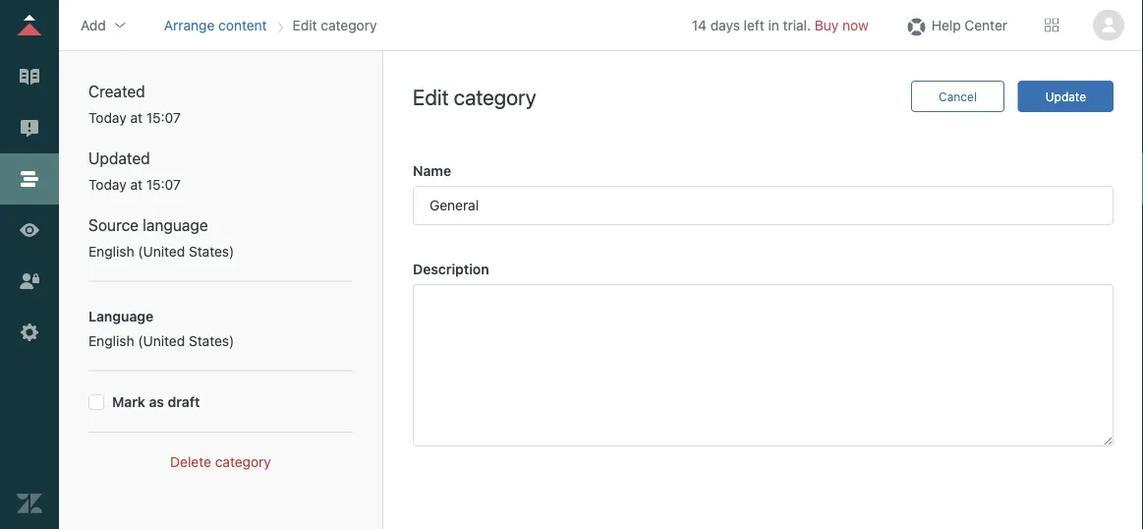 Task type: vqa. For each thing, say whether or not it's contained in the screenshot.
IN
yes



Task type: describe. For each thing, give the bounding box(es) containing it.
left
[[744, 17, 765, 33]]

center
[[965, 17, 1008, 33]]

content
[[218, 17, 267, 33]]

name
[[413, 163, 451, 179]]

Name text field
[[413, 186, 1114, 225]]

cancel link
[[912, 81, 1005, 112]]

days
[[711, 17, 740, 33]]

arrange content link
[[164, 17, 267, 33]]

english inside source language english (united states)
[[89, 243, 134, 259]]

description
[[413, 261, 489, 277]]

moderate content image
[[17, 115, 42, 141]]

arrange
[[164, 17, 215, 33]]

states) inside source language english (united states)
[[189, 243, 234, 259]]

15:07 for updated
[[146, 176, 181, 192]]

manage articles image
[[17, 64, 42, 89]]

0 horizontal spatial edit
[[293, 17, 317, 33]]

cancel
[[939, 89, 977, 103]]

customize design image
[[17, 217, 42, 243]]

english inside language english (united states)
[[89, 332, 134, 349]]

help
[[932, 17, 961, 33]]

arrange content
[[164, 17, 267, 33]]

as
[[149, 394, 164, 410]]

(united inside source language english (united states)
[[138, 243, 185, 259]]

zendesk image
[[17, 491, 42, 516]]

language english (united states)
[[89, 308, 234, 349]]

Description text field
[[413, 284, 1114, 447]]

today for created
[[89, 110, 127, 126]]

in
[[769, 17, 780, 33]]

draft
[[168, 394, 200, 410]]

zendesk products image
[[1045, 18, 1059, 32]]

arrange content image
[[17, 166, 42, 192]]

delete category link
[[170, 454, 271, 470]]

1 horizontal spatial category
[[321, 17, 377, 33]]

now
[[843, 17, 869, 33]]

delete category
[[170, 454, 271, 470]]

1 horizontal spatial edit category
[[413, 83, 537, 109]]



Task type: locate. For each thing, give the bounding box(es) containing it.
add button
[[75, 10, 134, 40]]

0 vertical spatial 15:07
[[146, 110, 181, 126]]

0 vertical spatial english
[[89, 243, 134, 259]]

1 vertical spatial (united
[[138, 332, 185, 349]]

at down updated on the left top of the page
[[130, 176, 143, 192]]

15:07
[[146, 110, 181, 126], [146, 176, 181, 192]]

edit
[[293, 17, 317, 33], [413, 83, 449, 109]]

(united down language
[[138, 332, 185, 349]]

(united inside language english (united states)
[[138, 332, 185, 349]]

0 vertical spatial states)
[[189, 243, 234, 259]]

add
[[81, 17, 106, 33]]

today down updated on the left top of the page
[[89, 176, 127, 192]]

1 today from the top
[[89, 110, 127, 126]]

0 vertical spatial edit category
[[293, 17, 377, 33]]

1 vertical spatial edit
[[413, 83, 449, 109]]

0 vertical spatial category
[[321, 17, 377, 33]]

at for created
[[130, 110, 143, 126]]

buy
[[815, 17, 839, 33]]

0 vertical spatial edit
[[293, 17, 317, 33]]

english down language
[[89, 332, 134, 349]]

15:07 up the language at left top
[[146, 176, 181, 192]]

mark as draft
[[112, 394, 200, 410]]

updated
[[89, 149, 150, 168]]

1 15:07 from the top
[[146, 110, 181, 126]]

0 horizontal spatial edit category
[[293, 17, 377, 33]]

2 today from the top
[[89, 176, 127, 192]]

None submit
[[1019, 81, 1114, 112]]

1 vertical spatial at
[[130, 176, 143, 192]]

settings image
[[17, 320, 42, 345]]

15:07 inside "created today at 15:07"
[[146, 110, 181, 126]]

at
[[130, 110, 143, 126], [130, 176, 143, 192]]

edit up name
[[413, 83, 449, 109]]

1 vertical spatial category
[[454, 83, 537, 109]]

today inside updated today at 15:07
[[89, 176, 127, 192]]

1 (united from the top
[[138, 243, 185, 259]]

2 horizontal spatial category
[[454, 83, 537, 109]]

language
[[143, 216, 208, 234]]

edit right content
[[293, 17, 317, 33]]

(united
[[138, 243, 185, 259], [138, 332, 185, 349]]

help center
[[932, 17, 1008, 33]]

navigation containing arrange content
[[160, 10, 381, 40]]

15:07 inside updated today at 15:07
[[146, 176, 181, 192]]

trial.
[[784, 17, 811, 33]]

15:07 up updated on the left top of the page
[[146, 110, 181, 126]]

2 at from the top
[[130, 176, 143, 192]]

mark
[[112, 394, 145, 410]]

0 vertical spatial (united
[[138, 243, 185, 259]]

14 days left in trial. buy now
[[692, 17, 869, 33]]

2 english from the top
[[89, 332, 134, 349]]

1 english from the top
[[89, 243, 134, 259]]

(united down the language at left top
[[138, 243, 185, 259]]

1 horizontal spatial edit
[[413, 83, 449, 109]]

today inside "created today at 15:07"
[[89, 110, 127, 126]]

2 vertical spatial category
[[215, 454, 271, 470]]

english
[[89, 243, 134, 259], [89, 332, 134, 349]]

today
[[89, 110, 127, 126], [89, 176, 127, 192]]

category
[[321, 17, 377, 33], [454, 83, 537, 109], [215, 454, 271, 470]]

0 horizontal spatial category
[[215, 454, 271, 470]]

edit category
[[293, 17, 377, 33], [413, 83, 537, 109]]

2 15:07 from the top
[[146, 176, 181, 192]]

15:07 for created
[[146, 110, 181, 126]]

1 vertical spatial english
[[89, 332, 134, 349]]

1 at from the top
[[130, 110, 143, 126]]

at inside "created today at 15:07"
[[130, 110, 143, 126]]

language
[[89, 308, 154, 324]]

1 states) from the top
[[189, 243, 234, 259]]

states)
[[189, 243, 234, 259], [189, 332, 234, 349]]

0 vertical spatial today
[[89, 110, 127, 126]]

1 vertical spatial today
[[89, 176, 127, 192]]

at down created
[[130, 110, 143, 126]]

edit category up name
[[413, 83, 537, 109]]

at inside updated today at 15:07
[[130, 176, 143, 192]]

states) inside language english (united states)
[[189, 332, 234, 349]]

user permissions image
[[17, 268, 42, 294]]

states) up draft
[[189, 332, 234, 349]]

help center button
[[899, 10, 1014, 40]]

today down created
[[89, 110, 127, 126]]

navigation
[[160, 10, 381, 40]]

2 (united from the top
[[138, 332, 185, 349]]

states) down the language at left top
[[189, 243, 234, 259]]

source
[[89, 216, 139, 234]]

source language english (united states)
[[89, 216, 234, 259]]

1 vertical spatial 15:07
[[146, 176, 181, 192]]

updated today at 15:07
[[89, 149, 181, 192]]

1 vertical spatial edit category
[[413, 83, 537, 109]]

today for updated
[[89, 176, 127, 192]]

edit category right content
[[293, 17, 377, 33]]

1 vertical spatial states)
[[189, 332, 234, 349]]

created today at 15:07
[[89, 82, 181, 126]]

delete
[[170, 454, 211, 470]]

created
[[89, 82, 145, 101]]

english down source
[[89, 243, 134, 259]]

2 states) from the top
[[189, 332, 234, 349]]

14
[[692, 17, 707, 33]]

0 vertical spatial at
[[130, 110, 143, 126]]

at for updated
[[130, 176, 143, 192]]



